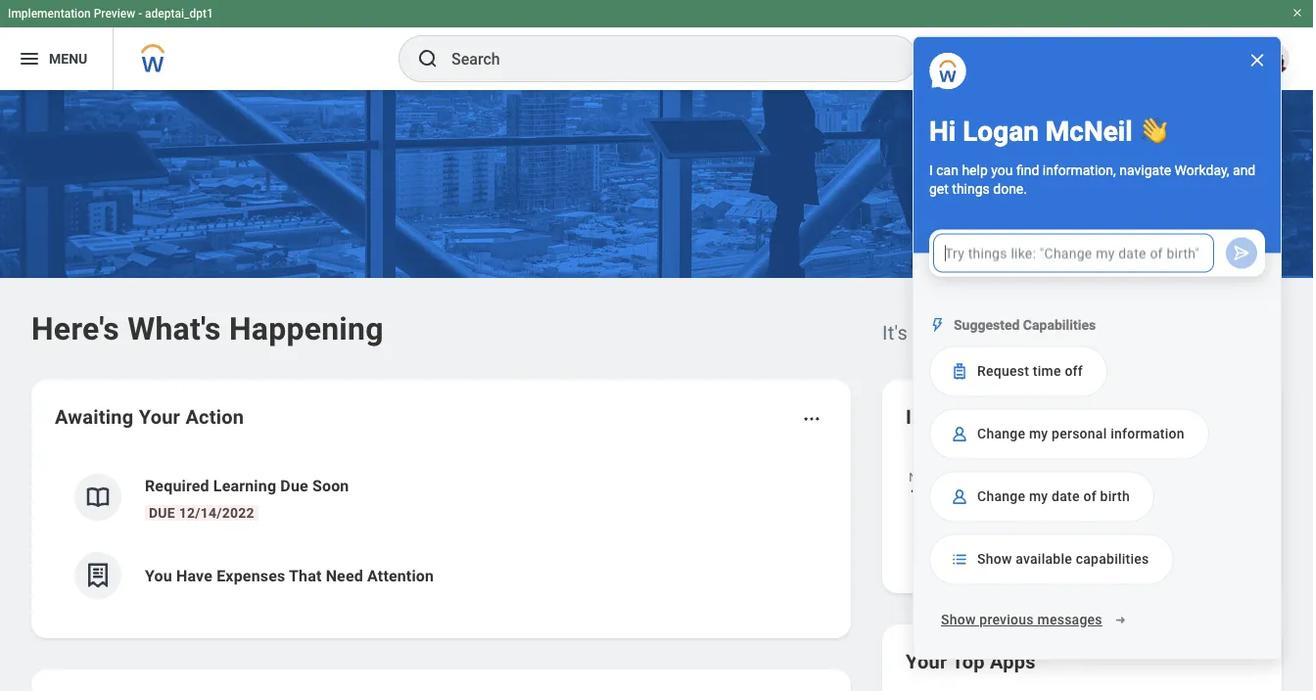 Task type: locate. For each thing, give the bounding box(es) containing it.
1 vertical spatial change
[[977, 489, 1025, 505]]

show available capabilities button
[[929, 534, 1174, 585]]

awaiting
[[55, 405, 134, 428]]

capabilities
[[1023, 317, 1096, 333]]

my
[[1029, 426, 1048, 442], [1029, 489, 1048, 505]]

change
[[977, 426, 1025, 442], [977, 489, 1025, 505]]

due
[[280, 476, 308, 495], [149, 505, 175, 521]]

notifications large image
[[1154, 49, 1174, 69]]

2 change from the top
[[977, 489, 1025, 505]]

hi
[[929, 115, 956, 147]]

your top apps
[[906, 650, 1036, 673]]

implementation
[[8, 7, 91, 21]]

change my date of birth button
[[929, 471, 1154, 522]]

you have expenses that need attention button
[[55, 537, 827, 615]]

1 my from the top
[[1029, 426, 1048, 442]]

information
[[1111, 426, 1185, 442]]

0 horizontal spatial your
[[139, 405, 180, 428]]

my inside change my date of birth button
[[1029, 489, 1048, 505]]

your left top at bottom
[[906, 650, 947, 673]]

personal
[[1052, 426, 1107, 442]]

show previous messages button
[[929, 601, 1138, 640]]

arrow right small image
[[1110, 610, 1130, 630]]

messages
[[1037, 612, 1102, 628]]

expenses
[[217, 566, 285, 585]]

-
[[138, 7, 142, 21]]

Try things like: "Change my date of birth" text field
[[933, 234, 1214, 273]]

that
[[289, 566, 322, 585]]

hi logan mcneil 👋
[[929, 115, 1167, 147]]

your left action
[[139, 405, 180, 428]]

change down holiday
[[977, 489, 1025, 505]]

inbox large image
[[1209, 49, 1229, 69]]

you
[[145, 566, 172, 585]]

awaiting your action list
[[55, 458, 827, 615]]

book open image
[[83, 483, 113, 512]]

done.
[[993, 181, 1027, 197]]

1 vertical spatial show
[[941, 612, 976, 628]]

suggested
[[954, 317, 1020, 333]]

dates
[[1000, 405, 1052, 428]]

0 vertical spatial show
[[977, 551, 1012, 568]]

my inside change my personal information button
[[1029, 426, 1048, 442]]

show for show previous messages
[[941, 612, 976, 628]]

navigate
[[1119, 163, 1171, 179]]

holiday veterans day
[[945, 470, 1017, 506]]

october
[[1003, 321, 1074, 344]]

show
[[977, 551, 1012, 568], [941, 612, 976, 628]]

1 horizontal spatial your
[[906, 650, 947, 673]]

1 horizontal spatial show
[[977, 551, 1012, 568]]

2 my from the top
[[1029, 489, 1048, 505]]

change for change my personal information
[[977, 426, 1025, 442]]

show up top at bottom
[[941, 612, 976, 628]]

attention
[[367, 566, 434, 585]]

of
[[1083, 489, 1097, 505]]

change inside change my personal information button
[[977, 426, 1025, 442]]

my left date
[[1029, 489, 1048, 505]]

0 vertical spatial your
[[139, 405, 180, 428]]

due down required
[[149, 505, 175, 521]]

suggested capabilities
[[954, 317, 1096, 333]]

👋
[[1139, 115, 1167, 147]]

can
[[936, 163, 959, 179]]

what's
[[127, 310, 221, 347]]

user image
[[950, 424, 969, 444]]

dashboard expenses image
[[83, 561, 113, 590]]

close environment banner image
[[1292, 7, 1303, 19]]

workday,
[[1175, 163, 1229, 179]]

it's thursday, october 19, 2023
[[882, 321, 1156, 344]]

go
[[914, 542, 931, 558]]

capabilities
[[1076, 551, 1149, 568]]

team
[[951, 542, 986, 558]]

show right prompts icon
[[977, 551, 1012, 568]]

i can help you find information, navigate workday, and get things done.
[[929, 163, 1256, 197]]

your
[[139, 405, 180, 428], [906, 650, 947, 673]]

happening
[[229, 310, 384, 347]]

i
[[929, 163, 933, 179]]

change my personal information
[[977, 426, 1185, 442]]

have
[[176, 566, 213, 585]]

due left soon
[[280, 476, 308, 495]]

0 vertical spatial my
[[1029, 426, 1048, 442]]

off
[[1065, 363, 1083, 380]]

justify image
[[18, 47, 41, 71]]

1 horizontal spatial due
[[280, 476, 308, 495]]

change right user icon at right
[[977, 426, 1025, 442]]

1 vertical spatial due
[[149, 505, 175, 521]]

go to team calendar
[[914, 542, 1047, 558]]

2023
[[1111, 321, 1156, 344]]

request time off button
[[929, 346, 1107, 397]]

need
[[326, 566, 363, 585]]

my left personal
[[1029, 426, 1048, 442]]

0 horizontal spatial show
[[941, 612, 976, 628]]

1 vertical spatial my
[[1029, 489, 1048, 505]]

1 change from the top
[[977, 426, 1025, 442]]

search image
[[416, 47, 440, 71]]

change inside change my date of birth button
[[977, 489, 1025, 505]]

previous
[[979, 612, 1034, 628]]

here's what's happening main content
[[0, 90, 1313, 691]]

0 vertical spatial change
[[977, 426, 1025, 442]]

apps
[[990, 650, 1036, 673]]

send image
[[1232, 243, 1251, 263]]

19,
[[1079, 321, 1106, 344]]

nov
[[909, 471, 934, 485]]

here's what's happening
[[31, 310, 384, 347]]

my for date
[[1029, 489, 1048, 505]]

go to team calendar button
[[906, 531, 1055, 570]]

available
[[1016, 551, 1072, 568]]

related actions image
[[802, 409, 822, 429]]

top
[[952, 650, 985, 673]]

request time off
[[977, 363, 1083, 380]]

preview
[[94, 7, 135, 21]]

0 horizontal spatial due
[[149, 505, 175, 521]]



Task type: vqa. For each thing, say whether or not it's contained in the screenshot.
the bottom THE 'SHOW'
yes



Task type: describe. For each thing, give the bounding box(es) containing it.
and
[[1233, 163, 1256, 179]]

get
[[929, 181, 949, 197]]

action
[[185, 405, 244, 428]]

menu button
[[0, 27, 113, 90]]

user image
[[950, 487, 969, 507]]

day
[[997, 493, 1017, 506]]

1 vertical spatial your
[[906, 650, 947, 673]]

birth
[[1100, 489, 1130, 505]]

implementation preview -   adeptai_dpt1
[[8, 7, 213, 21]]

menu banner
[[0, 0, 1313, 90]]

soon
[[312, 476, 349, 495]]

0 vertical spatial due
[[280, 476, 308, 495]]

show available capabilities
[[977, 551, 1149, 568]]

prompts image
[[950, 550, 969, 569]]

calendar
[[990, 542, 1047, 558]]

veterans
[[945, 493, 994, 506]]

information,
[[1043, 163, 1116, 179]]

profile logan mcneil image
[[1258, 43, 1290, 78]]

it's
[[882, 321, 908, 344]]

help
[[962, 163, 988, 179]]

time
[[1033, 363, 1061, 380]]

you
[[991, 163, 1013, 179]]

here's
[[31, 310, 119, 347]]

required
[[145, 476, 209, 495]]

nov 10
[[909, 471, 934, 507]]

10
[[910, 484, 933, 507]]

Search Workday  search field
[[451, 37, 876, 80]]

date
[[1052, 489, 1080, 505]]

holiday button
[[945, 466, 1258, 492]]

required learning due soon due 12/14/2022
[[145, 476, 349, 521]]

x image
[[1248, 51, 1267, 70]]

find
[[1016, 163, 1039, 179]]

my for personal
[[1029, 426, 1048, 442]]

you have expenses that need attention
[[145, 566, 434, 585]]

learning
[[213, 476, 276, 495]]

thursday,
[[912, 321, 998, 344]]

show previous messages
[[941, 612, 1102, 628]]

task timeoff image
[[950, 362, 969, 381]]

menu
[[49, 51, 87, 67]]

important
[[906, 405, 995, 428]]

mcneil
[[1046, 115, 1133, 147]]

bolt image
[[929, 317, 946, 333]]

request
[[977, 363, 1029, 380]]

important dates
[[906, 405, 1052, 428]]

to
[[935, 542, 947, 558]]

awaiting your action
[[55, 405, 244, 428]]

12/14/2022
[[179, 505, 254, 521]]

change for change my date of birth
[[977, 489, 1025, 505]]

adeptai_dpt1
[[145, 7, 213, 21]]

change my date of birth
[[977, 489, 1130, 505]]

holiday
[[946, 470, 1001, 488]]

change my personal information button
[[929, 409, 1209, 460]]

logan
[[963, 115, 1039, 147]]

things
[[952, 181, 990, 197]]

show for show available capabilities
[[977, 551, 1012, 568]]



